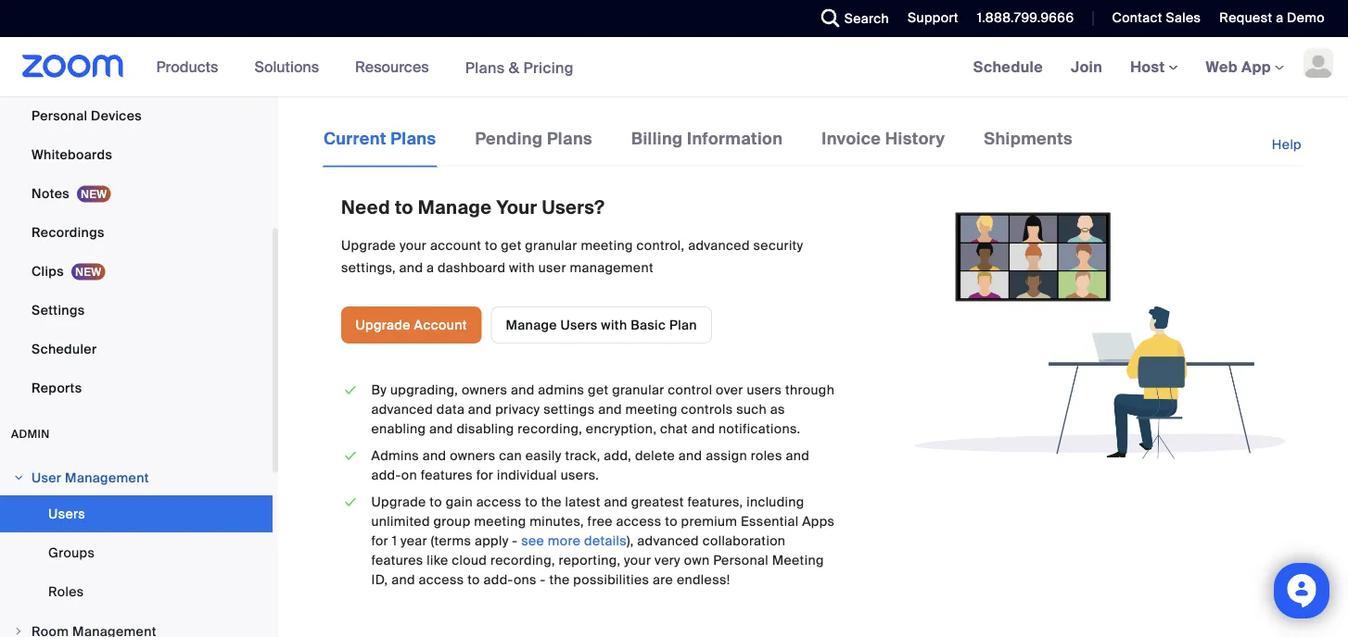 Task type: locate. For each thing, give the bounding box(es) containing it.
owners inside by upgrading, owners and admins get granular control over users through advanced data and privacy settings and meeting controls such as enabling and disabling recording, encryption, chat and notifications.
[[462, 382, 507, 399]]

1 vertical spatial for
[[371, 533, 389, 550]]

upgrade your account to get granular meeting control, advanced security settings, and a dashboard with user management
[[341, 237, 803, 276]]

1 horizontal spatial get
[[588, 382, 609, 399]]

contact sales link
[[1098, 0, 1206, 37], [1112, 9, 1201, 26]]

manage users with basic plan
[[506, 317, 697, 334]]

web
[[1206, 57, 1238, 76]]

owners for features
[[450, 448, 496, 465]]

0 horizontal spatial users
[[48, 506, 85, 523]]

users inside user management menu
[[48, 506, 85, 523]]

upgrade for upgrade account
[[356, 317, 411, 334]]

management
[[570, 259, 654, 276]]

1 vertical spatial manage
[[506, 317, 557, 334]]

plans right the current
[[391, 128, 436, 149]]

menu item
[[0, 615, 273, 638]]

for left individual
[[476, 467, 494, 484]]

with left basic
[[601, 317, 627, 334]]

upgrade inside upgrade your account to get granular meeting control, advanced security settings, and a dashboard with user management
[[341, 237, 396, 254]]

your inside ), advanced collaboration features like cloud recording, reporting, your very own personal meeting id, and access to add-ons - the possibilities are endless!
[[624, 553, 651, 570]]

1 vertical spatial users
[[48, 506, 85, 523]]

to down cloud
[[468, 572, 480, 589]]

help
[[1272, 136, 1302, 153]]

1 checked image from the top
[[341, 447, 360, 466]]

on
[[401, 467, 417, 484]]

2 vertical spatial advanced
[[637, 533, 699, 550]]

1 vertical spatial with
[[601, 317, 627, 334]]

plan
[[669, 317, 697, 334]]

request a demo
[[1220, 9, 1325, 26]]

to left "gain"
[[430, 494, 442, 511]]

admins
[[538, 382, 585, 399]]

get up the settings
[[588, 382, 609, 399]]

user management menu item
[[0, 461, 273, 496]]

with inside button
[[601, 317, 627, 334]]

enabling
[[371, 421, 426, 438]]

with
[[509, 259, 535, 276], [601, 317, 627, 334]]

and right settings,
[[399, 259, 423, 276]]

access up ),
[[616, 514, 662, 531]]

settings link
[[0, 292, 273, 329]]

0 horizontal spatial with
[[509, 259, 535, 276]]

0 vertical spatial owners
[[462, 382, 507, 399]]

upgrade inside upgrade to gain access to the latest and greatest features, including unlimited group meeting minutes, free access to premium essential apps for 1 year (terms apply -
[[371, 494, 426, 511]]

0 vertical spatial access
[[476, 494, 522, 511]]

support
[[908, 9, 959, 26]]

track,
[[565, 448, 601, 465]]

the inside ), advanced collaboration features like cloud recording, reporting, your very own personal meeting id, and access to add-ons - the possibilities are endless!
[[549, 572, 570, 589]]

0 horizontal spatial add-
[[371, 467, 401, 484]]

1 vertical spatial granular
[[612, 382, 664, 399]]

1 vertical spatial get
[[588, 382, 609, 399]]

add-
[[371, 467, 401, 484], [484, 572, 514, 589]]

advanced inside upgrade your account to get granular meeting control, advanced security settings, and a dashboard with user management
[[688, 237, 750, 254]]

0 vertical spatial features
[[421, 467, 473, 484]]

1 vertical spatial -
[[540, 572, 546, 589]]

upgrade for upgrade your account to get granular meeting control, advanced security settings, and a dashboard with user management
[[341, 237, 396, 254]]

meeting up chat at the bottom of the page
[[625, 401, 678, 419]]

1 vertical spatial upgrade
[[356, 317, 411, 334]]

upgrading,
[[390, 382, 458, 399]]

to down greatest
[[665, 514, 678, 531]]

1 vertical spatial recording,
[[490, 553, 555, 570]]

owners down disabling
[[450, 448, 496, 465]]

get inside by upgrading, owners and admins get granular control over users through advanced data and privacy settings and meeting controls such as enabling and disabling recording, encryption, chat and notifications.
[[588, 382, 609, 399]]

2 vertical spatial access
[[419, 572, 464, 589]]

to right need
[[395, 196, 413, 220]]

0 horizontal spatial get
[[501, 237, 522, 254]]

0 vertical spatial upgrade
[[341, 237, 396, 254]]

and down the controls
[[691, 421, 715, 438]]

search
[[844, 10, 889, 27]]

billing information
[[631, 128, 783, 149]]

upgrade for upgrade to gain access to the latest and greatest features, including unlimited group meeting minutes, free access to premium essential apps for 1 year (terms apply -
[[371, 494, 426, 511]]

granular
[[525, 237, 577, 254], [612, 382, 664, 399]]

0 horizontal spatial for
[[371, 533, 389, 550]]

right image
[[13, 627, 24, 638]]

1 horizontal spatial manage
[[506, 317, 557, 334]]

billing
[[631, 128, 683, 149]]

to up dashboard
[[485, 237, 498, 254]]

meeting up the apply on the bottom left
[[474, 514, 526, 531]]

0 vertical spatial add-
[[371, 467, 401, 484]]

your left account
[[400, 237, 427, 254]]

1 vertical spatial meeting
[[625, 401, 678, 419]]

0 horizontal spatial plans
[[391, 128, 436, 149]]

&
[[509, 58, 520, 77]]

by
[[371, 382, 387, 399]]

invoice history link
[[821, 126, 946, 166]]

the up minutes,
[[541, 494, 562, 511]]

add- down admins
[[371, 467, 401, 484]]

admins
[[371, 448, 419, 465]]

2 vertical spatial meeting
[[474, 514, 526, 531]]

- right 'ons'
[[540, 572, 546, 589]]

1 horizontal spatial users
[[561, 317, 598, 334]]

personal down collaboration
[[713, 553, 769, 570]]

0 vertical spatial with
[[509, 259, 535, 276]]

for left 1
[[371, 533, 389, 550]]

1 vertical spatial checked image
[[341, 493, 360, 513]]

0 vertical spatial a
[[1276, 9, 1284, 26]]

a
[[1276, 9, 1284, 26], [427, 259, 434, 276]]

contact
[[1112, 9, 1163, 26]]

1 horizontal spatial for
[[476, 467, 494, 484]]

features down 1
[[371, 553, 423, 570]]

get down the your
[[501, 237, 522, 254]]

invoice
[[822, 128, 881, 149]]

0 vertical spatial personal
[[32, 107, 87, 124]]

advanced right 'control,' at top
[[688, 237, 750, 254]]

users down user
[[561, 317, 598, 334]]

owners for privacy
[[462, 382, 507, 399]]

id,
[[371, 572, 388, 589]]

plans left &
[[465, 58, 505, 77]]

0 vertical spatial checked image
[[341, 447, 360, 466]]

access down like at the bottom left of page
[[419, 572, 464, 589]]

for
[[476, 467, 494, 484], [371, 533, 389, 550]]

1.888.799.9666 button
[[963, 0, 1079, 37], [977, 9, 1074, 26]]

add,
[[604, 448, 632, 465]]

and up 'free'
[[604, 494, 628, 511]]

minutes,
[[530, 514, 584, 531]]

2 vertical spatial upgrade
[[371, 494, 426, 511]]

1 vertical spatial personal
[[713, 553, 769, 570]]

0 vertical spatial meeting
[[581, 237, 633, 254]]

1 vertical spatial owners
[[450, 448, 496, 465]]

1 vertical spatial add-
[[484, 572, 514, 589]]

the inside upgrade to gain access to the latest and greatest features, including unlimited group meeting minutes, free access to premium essential apps for 1 year (terms apply -
[[541, 494, 562, 511]]

advanced up very on the bottom
[[637, 533, 699, 550]]

manage up account
[[418, 196, 492, 220]]

owners up privacy
[[462, 382, 507, 399]]

upgrade
[[341, 237, 396, 254], [356, 317, 411, 334], [371, 494, 426, 511]]

recording, down the settings
[[518, 421, 582, 438]]

premium
[[681, 514, 737, 531]]

2 horizontal spatial access
[[616, 514, 662, 531]]

groups
[[48, 545, 95, 562]]

recording, up 'ons'
[[490, 553, 555, 570]]

see
[[521, 533, 544, 550]]

user
[[538, 259, 566, 276]]

0 vertical spatial for
[[476, 467, 494, 484]]

features inside admins and owners can easily track, add, delete and assign roles and add-on features for individual users.
[[421, 467, 473, 484]]

join link
[[1057, 37, 1117, 96]]

1 vertical spatial features
[[371, 553, 423, 570]]

resources button
[[355, 37, 437, 96]]

admin
[[11, 427, 50, 442]]

and right 'id,'
[[391, 572, 415, 589]]

2 horizontal spatial plans
[[547, 128, 593, 149]]

disabling
[[457, 421, 514, 438]]

search button
[[807, 0, 894, 37]]

basic
[[631, 317, 666, 334]]

sales
[[1166, 9, 1201, 26]]

- left see
[[512, 533, 518, 550]]

0 vertical spatial your
[[400, 237, 427, 254]]

for inside upgrade to gain access to the latest and greatest features, including unlimited group meeting minutes, free access to premium essential apps for 1 year (terms apply -
[[371, 533, 389, 550]]

demo
[[1287, 9, 1325, 26]]

0 vertical spatial advanced
[[688, 237, 750, 254]]

0 vertical spatial the
[[541, 494, 562, 511]]

1 vertical spatial the
[[549, 572, 570, 589]]

devices
[[91, 107, 142, 124]]

owners
[[462, 382, 507, 399], [450, 448, 496, 465]]

0 horizontal spatial manage
[[418, 196, 492, 220]]

access down individual
[[476, 494, 522, 511]]

banner
[[0, 37, 1348, 98]]

1 horizontal spatial with
[[601, 317, 627, 334]]

your down ),
[[624, 553, 651, 570]]

granular up user
[[525, 237, 577, 254]]

2 checked image from the top
[[341, 493, 360, 513]]

1 horizontal spatial -
[[540, 572, 546, 589]]

get
[[501, 237, 522, 254], [588, 382, 609, 399]]

1 horizontal spatial add-
[[484, 572, 514, 589]]

schedule link
[[959, 37, 1057, 96]]

owners inside admins and owners can easily track, add, delete and assign roles and add-on features for individual users.
[[450, 448, 496, 465]]

as
[[770, 401, 785, 419]]

upgrade inside upgrade account button
[[356, 317, 411, 334]]

upgrade left account
[[356, 317, 411, 334]]

- inside ), advanced collaboration features like cloud recording, reporting, your very own personal meeting id, and access to add-ons - the possibilities are endless!
[[540, 572, 546, 589]]

a down account
[[427, 259, 434, 276]]

products button
[[156, 37, 227, 96]]

plans right "pending" at left
[[547, 128, 593, 149]]

granular inside upgrade your account to get granular meeting control, advanced security settings, and a dashboard with user management
[[525, 237, 577, 254]]

0 horizontal spatial a
[[427, 259, 434, 276]]

groups link
[[0, 535, 273, 572]]

checked image
[[341, 447, 360, 466], [341, 493, 360, 513]]

to
[[395, 196, 413, 220], [485, 237, 498, 254], [430, 494, 442, 511], [525, 494, 538, 511], [665, 514, 678, 531], [468, 572, 480, 589]]

0 vertical spatial manage
[[418, 196, 492, 220]]

history
[[885, 128, 945, 149]]

0 vertical spatial get
[[501, 237, 522, 254]]

granular up encryption,
[[612, 382, 664, 399]]

upgrade up settings,
[[341, 237, 396, 254]]

a inside upgrade your account to get granular meeting control, advanced security settings, and a dashboard with user management
[[427, 259, 434, 276]]

users?
[[542, 196, 605, 220]]

more
[[548, 533, 581, 550]]

over
[[716, 382, 743, 399]]

advanced up enabling
[[371, 401, 433, 419]]

a left "demo"
[[1276, 9, 1284, 26]]

features up "gain"
[[421, 467, 473, 484]]

request
[[1220, 9, 1273, 26]]

0 vertical spatial recording,
[[518, 421, 582, 438]]

1 vertical spatial a
[[427, 259, 434, 276]]

shipments link
[[983, 126, 1074, 166]]

1 horizontal spatial plans
[[465, 58, 505, 77]]

meeting up "management"
[[581, 237, 633, 254]]

0 vertical spatial granular
[[525, 237, 577, 254]]

0 horizontal spatial -
[[512, 533, 518, 550]]

0 horizontal spatial your
[[400, 237, 427, 254]]

1 horizontal spatial your
[[624, 553, 651, 570]]

such
[[736, 401, 767, 419]]

1 vertical spatial advanced
[[371, 401, 433, 419]]

security
[[753, 237, 803, 254]]

and up encryption,
[[598, 401, 622, 419]]

with left user
[[509, 259, 535, 276]]

pending
[[475, 128, 543, 149]]

upgrade up unlimited
[[371, 494, 426, 511]]

zoom logo image
[[22, 55, 124, 78]]

0 horizontal spatial personal
[[32, 107, 87, 124]]

and up privacy
[[511, 382, 535, 399]]

1.888.799.9666
[[977, 9, 1074, 26]]

product information navigation
[[142, 37, 588, 98]]

0 horizontal spatial granular
[[525, 237, 577, 254]]

advanced inside by upgrading, owners and admins get granular control over users through advanced data and privacy settings and meeting controls such as enabling and disabling recording, encryption, chat and notifications.
[[371, 401, 433, 419]]

personal up 'whiteboards'
[[32, 107, 87, 124]]

features
[[421, 467, 473, 484], [371, 553, 423, 570]]

1 horizontal spatial granular
[[612, 382, 664, 399]]

current plans link
[[323, 126, 437, 168]]

the right 'ons'
[[549, 572, 570, 589]]

0 vertical spatial users
[[561, 317, 598, 334]]

access inside ), advanced collaboration features like cloud recording, reporting, your very own personal meeting id, and access to add-ons - the possibilities are endless!
[[419, 572, 464, 589]]

personal menu menu
[[0, 0, 273, 409]]

users up groups
[[48, 506, 85, 523]]

0 horizontal spatial access
[[419, 572, 464, 589]]

add- down cloud
[[484, 572, 514, 589]]

the
[[541, 494, 562, 511], [549, 572, 570, 589]]

1 vertical spatial your
[[624, 553, 651, 570]]

manage down user
[[506, 317, 557, 334]]

1 horizontal spatial personal
[[713, 553, 769, 570]]

greatest
[[631, 494, 684, 511]]

pending plans link
[[474, 126, 593, 166]]

0 vertical spatial -
[[512, 533, 518, 550]]

plans
[[465, 58, 505, 77], [391, 128, 436, 149], [547, 128, 593, 149]]

and down data
[[429, 421, 453, 438]]

upgrade account button
[[341, 307, 482, 344]]

request a demo link
[[1206, 0, 1348, 37], [1220, 9, 1325, 26]]



Task type: describe. For each thing, give the bounding box(es) containing it.
features inside ), advanced collaboration features like cloud recording, reporting, your very own personal meeting id, and access to add-ons - the possibilities are endless!
[[371, 553, 423, 570]]

resources
[[355, 57, 429, 76]]

latest
[[565, 494, 601, 511]]

profile picture image
[[1304, 48, 1333, 78]]

pending plans
[[475, 128, 593, 149]]

contact sales
[[1112, 9, 1201, 26]]

data
[[437, 401, 465, 419]]

main content main content
[[278, 96, 1348, 638]]

clips
[[32, 263, 64, 280]]

pricing
[[523, 58, 574, 77]]

roles
[[751, 448, 782, 465]]

upgrade to gain access to the latest and greatest features, including unlimited group meeting minutes, free access to premium essential apps for 1 year (terms apply -
[[371, 494, 835, 550]]

see more details
[[521, 533, 627, 550]]

reports link
[[0, 370, 273, 407]]

notifications.
[[719, 421, 801, 438]]

including
[[747, 494, 804, 511]]

personal inside ), advanced collaboration features like cloud recording, reporting, your very own personal meeting id, and access to add-ons - the possibilities are endless!
[[713, 553, 769, 570]]

meetings navigation
[[959, 37, 1348, 98]]

and inside upgrade to gain access to the latest and greatest features, including unlimited group meeting minutes, free access to premium essential apps for 1 year (terms apply -
[[604, 494, 628, 511]]

admin menu menu
[[0, 461, 273, 638]]

control,
[[637, 237, 685, 254]]

side navigation navigation
[[0, 0, 278, 638]]

web app
[[1206, 57, 1271, 76]]

1 vertical spatial access
[[616, 514, 662, 531]]

personal devices link
[[0, 97, 273, 134]]

checked image for upgrade
[[341, 493, 360, 513]]

features,
[[688, 494, 743, 511]]

dashboard
[[438, 259, 506, 276]]

help link
[[1272, 126, 1304, 164]]

checked image for admins
[[341, 447, 360, 466]]

whiteboards
[[32, 146, 112, 163]]

web app button
[[1206, 57, 1284, 76]]

for inside admins and owners can easily track, add, delete and assign roles and add-on features for individual users.
[[476, 467, 494, 484]]

1
[[392, 533, 397, 550]]

privacy
[[495, 401, 540, 419]]

admins and owners can easily track, add, delete and assign roles and add-on features for individual users.
[[371, 448, 810, 484]]

invoice history
[[822, 128, 945, 149]]

recording, inside by upgrading, owners and admins get granular control over users through advanced data and privacy settings and meeting controls such as enabling and disabling recording, encryption, chat and notifications.
[[518, 421, 582, 438]]

details
[[584, 533, 627, 550]]

own
[[684, 553, 710, 570]]

scheduler link
[[0, 331, 273, 368]]

upgrade account
[[356, 317, 467, 334]]

unlimited
[[371, 514, 430, 531]]

to inside ), advanced collaboration features like cloud recording, reporting, your very own personal meeting id, and access to add-ons - the possibilities are endless!
[[468, 572, 480, 589]]

host button
[[1130, 57, 1178, 76]]

roles link
[[0, 574, 273, 611]]

meeting inside upgrade your account to get granular meeting control, advanced security settings, and a dashboard with user management
[[581, 237, 633, 254]]

whiteboards link
[[0, 136, 273, 173]]

personal inside menu
[[32, 107, 87, 124]]

add- inside admins and owners can easily track, add, delete and assign roles and add-on features for individual users.
[[371, 467, 401, 484]]

and up disabling
[[468, 401, 492, 419]]

settings
[[544, 401, 595, 419]]

are
[[653, 572, 673, 589]]

recording, inside ), advanced collaboration features like cloud recording, reporting, your very own personal meeting id, and access to add-ons - the possibilities are endless!
[[490, 553, 555, 570]]

to down individual
[[525, 494, 538, 511]]

cloud
[[452, 553, 487, 570]]

right image
[[13, 473, 24, 484]]

control
[[668, 382, 712, 399]]

- inside upgrade to gain access to the latest and greatest features, including unlimited group meeting minutes, free access to premium essential apps for 1 year (terms apply -
[[512, 533, 518, 550]]

add- inside ), advanced collaboration features like cloud recording, reporting, your very own personal meeting id, and access to add-ons - the possibilities are endless!
[[484, 572, 514, 589]]

and inside upgrade your account to get granular meeting control, advanced security settings, and a dashboard with user management
[[399, 259, 423, 276]]

plans & pricing
[[465, 58, 574, 77]]

1 horizontal spatial access
[[476, 494, 522, 511]]

information
[[687, 128, 783, 149]]

recordings link
[[0, 214, 273, 251]]

plans inside "product information" navigation
[[465, 58, 505, 77]]

users link
[[0, 496, 273, 533]]

reporting,
[[559, 553, 621, 570]]

get inside upgrade your account to get granular meeting control, advanced security settings, and a dashboard with user management
[[501, 237, 522, 254]]

to inside upgrade your account to get granular meeting control, advanced security settings, and a dashboard with user management
[[485, 237, 498, 254]]

reports
[[32, 380, 82, 397]]

meeting inside by upgrading, owners and admins get granular control over users through advanced data and privacy settings and meeting controls such as enabling and disabling recording, encryption, chat and notifications.
[[625, 401, 678, 419]]

and inside ), advanced collaboration features like cloud recording, reporting, your very own personal meeting id, and access to add-ons - the possibilities are endless!
[[391, 572, 415, 589]]

management
[[65, 470, 149, 487]]

checked image
[[341, 381, 360, 400]]

like
[[427, 553, 448, 570]]

(terms
[[431, 533, 471, 550]]

advanced inside ), advanced collaboration features like cloud recording, reporting, your very own personal meeting id, and access to add-ons - the possibilities are endless!
[[637, 533, 699, 550]]

user management
[[32, 470, 149, 487]]

billing information link
[[631, 126, 784, 166]]

1 horizontal spatial a
[[1276, 9, 1284, 26]]

meeting inside upgrade to gain access to the latest and greatest features, including unlimited group meeting minutes, free access to premium essential apps for 1 year (terms apply -
[[474, 514, 526, 531]]

), advanced collaboration features like cloud recording, reporting, your very own personal meeting id, and access to add-ons - the possibilities are endless!
[[371, 533, 824, 589]]

and right admins
[[423, 448, 446, 465]]

personal devices
[[32, 107, 142, 124]]

meeting
[[772, 553, 824, 570]]

by upgrading, owners and admins get granular control over users through advanced data and privacy settings and meeting controls such as enabling and disabling recording, encryption, chat and notifications.
[[371, 382, 835, 438]]

notes link
[[0, 175, 273, 212]]

and down chat at the bottom of the page
[[679, 448, 702, 465]]

through
[[785, 382, 835, 399]]

clips link
[[0, 253, 273, 290]]

granular inside by upgrading, owners and admins get granular control over users through advanced data and privacy settings and meeting controls such as enabling and disabling recording, encryption, chat and notifications.
[[612, 382, 664, 399]]

users inside button
[[561, 317, 598, 334]]

need to manage your users?
[[341, 196, 605, 220]]

group
[[434, 514, 471, 531]]

plans for pending plans
[[547, 128, 593, 149]]

manage inside button
[[506, 317, 557, 334]]

very
[[655, 553, 681, 570]]

with inside upgrade your account to get granular meeting control, advanced security settings, and a dashboard with user management
[[509, 259, 535, 276]]

),
[[627, 533, 634, 550]]

and right 'roles'
[[786, 448, 810, 465]]

see more details link
[[521, 533, 627, 550]]

account
[[414, 317, 467, 334]]

recordings
[[32, 224, 105, 241]]

plans for current plans
[[391, 128, 436, 149]]

assign
[[706, 448, 747, 465]]

need
[[341, 196, 390, 220]]

essential
[[741, 514, 799, 531]]

settings,
[[341, 259, 396, 276]]

solutions
[[254, 57, 319, 76]]

gain
[[446, 494, 473, 511]]

users
[[747, 382, 782, 399]]

shipments
[[984, 128, 1073, 149]]

current
[[324, 128, 387, 149]]

delete
[[635, 448, 675, 465]]

year
[[401, 533, 427, 550]]

banner containing products
[[0, 37, 1348, 98]]

host
[[1130, 57, 1169, 76]]

user management menu
[[0, 496, 273, 613]]

your
[[496, 196, 537, 220]]

controls
[[681, 401, 733, 419]]

settings
[[32, 302, 85, 319]]

can
[[499, 448, 522, 465]]

your inside upgrade your account to get granular meeting control, advanced security settings, and a dashboard with user management
[[400, 237, 427, 254]]



Task type: vqa. For each thing, say whether or not it's contained in the screenshot.
owners
yes



